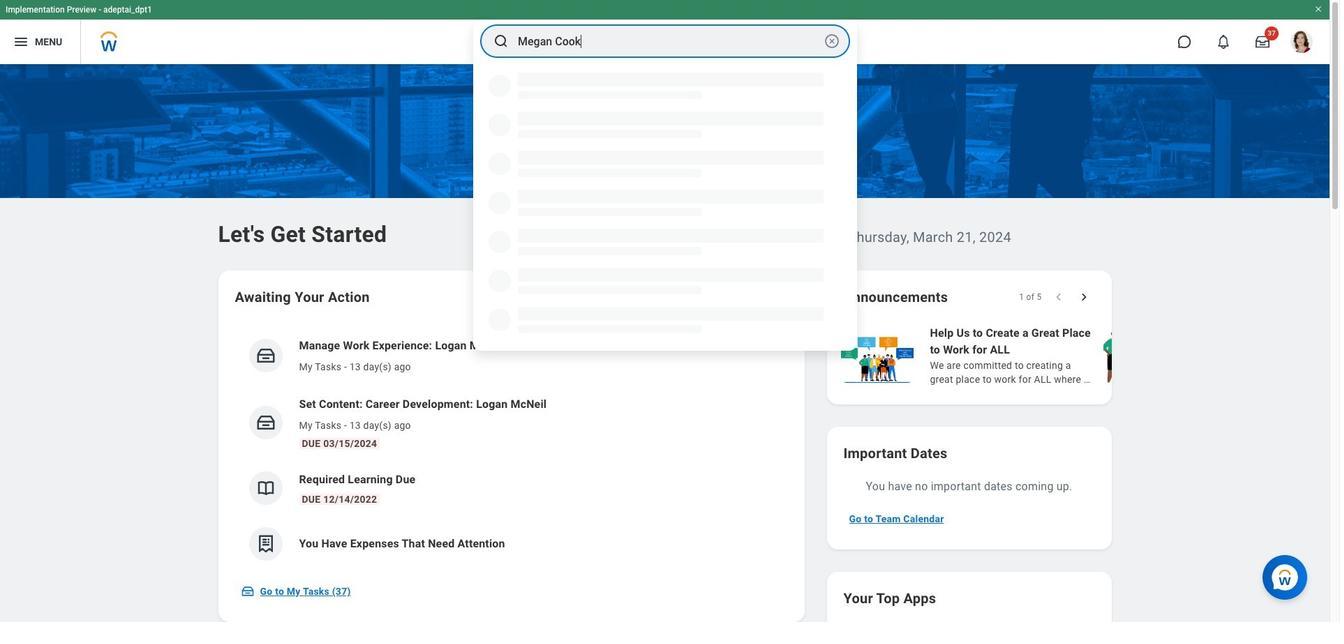 Task type: vqa. For each thing, say whether or not it's contained in the screenshot.
GROUP
no



Task type: describe. For each thing, give the bounding box(es) containing it.
0 horizontal spatial list
[[235, 327, 788, 573]]

chevron right small image
[[1077, 290, 1091, 304]]

justify image
[[13, 34, 29, 50]]

Search Workday  search field
[[518, 26, 821, 57]]

1 horizontal spatial list
[[838, 324, 1341, 388]]

inbox large image
[[1256, 35, 1270, 49]]

0 vertical spatial inbox image
[[255, 346, 276, 367]]

book open image
[[255, 478, 276, 499]]

search image
[[493, 33, 510, 50]]



Task type: locate. For each thing, give the bounding box(es) containing it.
profile logan mcneil image
[[1291, 31, 1313, 56]]

main content
[[0, 64, 1341, 623]]

None search field
[[473, 20, 857, 351]]

2 vertical spatial inbox image
[[241, 585, 255, 599]]

list
[[838, 324, 1341, 388], [235, 327, 788, 573]]

close environment banner image
[[1315, 5, 1323, 13]]

dashboard expenses image
[[255, 534, 276, 555]]

banner
[[0, 0, 1330, 64]]

notifications large image
[[1217, 35, 1231, 49]]

chevron left small image
[[1052, 290, 1066, 304]]

1 vertical spatial inbox image
[[255, 413, 276, 434]]

status
[[1020, 292, 1042, 303]]

inbox image
[[255, 346, 276, 367], [255, 413, 276, 434], [241, 585, 255, 599]]

x circle image
[[824, 33, 841, 50]]



